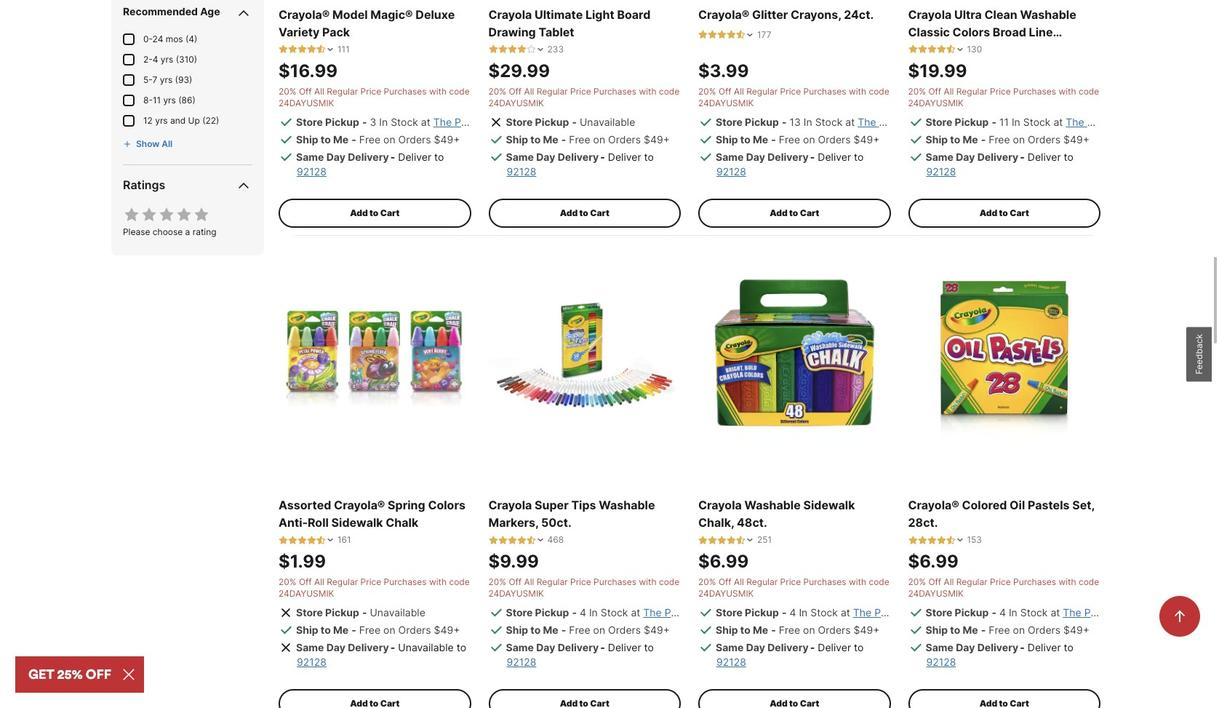 Task type: vqa. For each thing, say whether or not it's contained in the screenshot.
purchase
no



Task type: describe. For each thing, give the bounding box(es) containing it.
spring
[[388, 498, 426, 513]]

0-
[[143, 33, 153, 44]]

unavailable inside same day delivery - unavailable to 92128
[[398, 641, 454, 654]]

4 for crayola washable sidewalk chalk, 48ct.
[[790, 606, 797, 619]]

$3.99 20% off all regular price purchases with code 24dayusmik
[[699, 60, 890, 108]]

add to cart for $16.99
[[350, 207, 400, 218]]

store down $9.99
[[506, 606, 533, 619]]

$9.99
[[489, 551, 539, 572]]

5-
[[143, 74, 153, 85]]

all inside $1.99 20% off all regular price purchases with code 24dayusmik
[[314, 577, 325, 588]]

2 store pickup - 4 in stock at the plaza at imperial valley from the left
[[716, 606, 985, 619]]

store down 153 popup button
[[926, 606, 953, 619]]

same day delivery - unavailable to 92128
[[296, 641, 467, 668]]

yrs for 7
[[160, 74, 173, 85]]

store pickup - unavailable for $1.99
[[296, 606, 426, 619]]

$16.99 20% off all regular price purchases with code 24dayusmik
[[279, 60, 470, 108]]

board
[[617, 7, 651, 22]]

cart for $3.99
[[800, 207, 820, 218]]

deluxe
[[416, 7, 455, 22]]

$6.99 for crayola washable sidewalk chalk, 48ct.
[[699, 551, 749, 572]]

off inside $1.99 20% off all regular price purchases with code 24dayusmik
[[299, 577, 312, 588]]

with inside $1.99 20% off all regular price purchases with code 24dayusmik
[[429, 577, 447, 588]]

model
[[333, 7, 368, 22]]

super
[[535, 498, 569, 513]]

251 button
[[699, 534, 772, 546]]

111
[[338, 43, 350, 54]]

add for $19.99
[[980, 207, 998, 218]]

please choose a rating
[[123, 226, 217, 237]]

1 vertical spatial 11
[[1000, 116, 1009, 128]]

store pickup - 4 in stock at the plaza at imperial valley for 50ct.
[[506, 606, 775, 619]]

price down crayola washable sidewalk chalk, 48ct. 'link'
[[781, 577, 801, 588]]

store down $1.99
[[296, 606, 323, 619]]

chalk,
[[699, 515, 735, 530]]

off down 251 dialog
[[719, 577, 732, 588]]

153 button
[[909, 534, 983, 546]]

colored
[[963, 498, 1008, 513]]

regular inside $19.99 20% off all regular price purchases with code 24dayusmik
[[957, 86, 988, 97]]

(93)
[[175, 74, 192, 85]]

$6.99 for crayola® colored oil pastels set, 28ct.
[[909, 551, 959, 572]]

crayola® glitter crayons, 24ct.
[[699, 7, 874, 22]]

$1.99
[[279, 551, 326, 572]]

add to cart for $3.99
[[770, 207, 820, 218]]

all down 251 dialog
[[734, 577, 744, 588]]

recommended
[[123, 5, 198, 17]]

0 vertical spatial 11
[[153, 94, 161, 105]]

cart for $19.99
[[1010, 207, 1030, 218]]

all inside $19.99 20% off all regular price purchases with code 24dayusmik
[[944, 86, 954, 97]]

up
[[188, 115, 200, 126]]

anti-
[[279, 515, 308, 530]]

code inside $29.99 20% off all regular price purchases with code 24dayusmik
[[659, 86, 680, 97]]

crayola ultra clean washable classic colors broad line markers, 40ct. link
[[909, 6, 1101, 57]]

24ct.
[[844, 7, 874, 22]]

crayola for markers,
[[489, 498, 532, 513]]

assorted crayola® spring colors anti-roll sidewalk chalk
[[279, 498, 466, 530]]

add for $29.99
[[560, 207, 578, 218]]

24dayusmik inside $3.99 20% off all regular price purchases with code 24dayusmik
[[699, 97, 754, 108]]

cart for $29.99
[[590, 207, 610, 218]]

purchases inside "$16.99 20% off all regular price purchases with code 24dayusmik"
[[384, 86, 427, 97]]

468 button
[[489, 534, 564, 546]]

magic®
[[371, 7, 413, 22]]

with inside $29.99 20% off all regular price purchases with code 24dayusmik
[[639, 86, 657, 97]]

off down 153 popup button
[[929, 577, 942, 588]]

same inside same day delivery - unavailable to 92128
[[296, 641, 324, 654]]

$29.99
[[489, 60, 550, 81]]

233 button
[[489, 43, 564, 55]]

cart for $16.99
[[380, 207, 400, 218]]

2-
[[143, 54, 153, 65]]

crayola® for crayola® model magic® deluxe variety pack
[[279, 7, 330, 22]]

crayola® model magic® deluxe variety pack
[[279, 7, 455, 39]]

show all button
[[123, 138, 173, 150]]

add for $16.99
[[350, 207, 368, 218]]

store down $3.99
[[716, 116, 743, 128]]

purchases inside $9.99 20% off all regular price purchases with code 24dayusmik
[[594, 577, 637, 588]]

unavailable for 20% off all regular price purchases with code 24dayusmik
[[580, 116, 636, 128]]

crayola super tips washable markers, 50ct.
[[489, 498, 655, 530]]

mos
[[166, 33, 183, 44]]

4 for crayola super tips washable markers, 50ct.
[[580, 606, 587, 619]]

111 dialog
[[279, 43, 350, 55]]

24dayusmik inside "$16.99 20% off all regular price purchases with code 24dayusmik"
[[279, 97, 334, 108]]

crayola ultimate light board drawing tablet link
[[489, 6, 681, 41]]

crayola&#xae; colored oil pastels set, 28ct. image
[[909, 259, 1101, 451]]

3
[[370, 116, 377, 128]]

130 button
[[909, 43, 983, 55]]

store down $19.99
[[926, 116, 953, 128]]

crayola washable sidewalk chalk, 48ct. image
[[699, 259, 891, 451]]

24dayusmik inside $9.99 20% off all regular price purchases with code 24dayusmik
[[489, 588, 544, 599]]

- inside same day delivery - unavailable to 92128
[[391, 641, 395, 654]]

233
[[548, 43, 564, 54]]

92128 inside same day delivery - unavailable to 92128
[[297, 656, 327, 668]]

crayola® for crayola® colored oil pastels set, 28ct.
[[909, 498, 960, 513]]

251
[[758, 534, 772, 545]]

pastels
[[1028, 498, 1070, 513]]

111 button
[[279, 43, 350, 55]]

130 dialog
[[909, 43, 983, 55]]

add to cart button for $29.99
[[489, 198, 681, 228]]

washable inside the crayola washable sidewalk chalk, 48ct.
[[745, 498, 801, 513]]

purchases inside $29.99 20% off all regular price purchases with code 24dayusmik
[[594, 86, 637, 97]]

price inside $3.99 20% off all regular price purchases with code 24dayusmik
[[781, 86, 801, 97]]

show
[[136, 138, 160, 149]]

153
[[968, 534, 983, 545]]

broad
[[993, 25, 1027, 39]]

assorted
[[279, 498, 331, 513]]

0-24 mos (4)
[[143, 33, 198, 44]]

20% inside $29.99 20% off all regular price purchases with code 24dayusmik
[[489, 86, 507, 97]]

regular inside $29.99 20% off all regular price purchases with code 24dayusmik
[[537, 86, 568, 97]]

clean
[[985, 7, 1018, 22]]

colors inside assorted crayola® spring colors anti-roll sidewalk chalk
[[428, 498, 466, 513]]

ultimate
[[535, 7, 583, 22]]

5-7 yrs (93)
[[143, 74, 192, 85]]

store down $16.99
[[296, 116, 323, 128]]

251 dialog
[[699, 534, 772, 546]]

crayola for classic
[[909, 7, 952, 22]]

regular inside $1.99 20% off all regular price purchases with code 24dayusmik
[[327, 577, 358, 588]]

code inside $1.99 20% off all regular price purchases with code 24dayusmik
[[449, 577, 470, 588]]

$3.99
[[699, 60, 749, 81]]

7
[[152, 74, 158, 85]]

store pickup - 13 in stock at the plaza at imperial valley
[[716, 116, 990, 128]]

177 button
[[699, 29, 772, 41]]

store pickup - 11 in stock at the plaza at imperial valley
[[926, 116, 1198, 128]]

regular down 251
[[747, 577, 778, 588]]

code inside $3.99 20% off all regular price purchases with code 24dayusmik
[[869, 86, 890, 97]]

price inside $1.99 20% off all regular price purchases with code 24dayusmik
[[361, 577, 382, 588]]

2-4 yrs (310)
[[143, 54, 197, 65]]

161 button
[[279, 534, 351, 546]]

20% inside "$16.99 20% off all regular price purchases with code 24dayusmik"
[[279, 86, 297, 97]]

assorted crayola® spring colors anti-roll sidewalk chalk link
[[279, 497, 471, 531]]

177 dialog
[[699, 29, 772, 41]]

tips
[[572, 498, 596, 513]]

tablet
[[539, 25, 575, 39]]

add to cart button for $16.99
[[279, 198, 471, 228]]

crayola® glitter crayons, 24ct. link
[[699, 6, 891, 23]]

variety
[[279, 25, 320, 39]]

12
[[143, 115, 153, 126]]

off inside $19.99 20% off all regular price purchases with code 24dayusmik
[[929, 86, 942, 97]]

crayola® model magic® deluxe variety pack link
[[279, 6, 471, 41]]

off inside $29.99 20% off all regular price purchases with code 24dayusmik
[[509, 86, 522, 97]]

set,
[[1073, 498, 1095, 513]]

all inside $3.99 20% off all regular price purchases with code 24dayusmik
[[734, 86, 744, 97]]

(22)
[[202, 115, 219, 126]]

sidewalk inside the crayola washable sidewalk chalk, 48ct.
[[804, 498, 856, 513]]

roll
[[308, 515, 329, 530]]

oil
[[1010, 498, 1026, 513]]

a
[[185, 226, 190, 237]]

8-
[[143, 94, 153, 105]]

ultra
[[955, 7, 982, 22]]



Task type: locate. For each thing, give the bounding box(es) containing it.
$6.99 20% off all regular price purchases with code 24dayusmik down the 153
[[909, 551, 1100, 599]]

drawing
[[489, 25, 536, 39]]

colors up "130"
[[953, 25, 991, 39]]

crayola® colored oil pastels set, 28ct.
[[909, 498, 1095, 530]]

add to cart for $19.99
[[980, 207, 1030, 218]]

store pickup - 3 in stock at the plaza at imperial valley
[[296, 116, 565, 128]]

all down $1.99
[[314, 577, 325, 588]]

cart
[[380, 207, 400, 218], [590, 207, 610, 218], [800, 207, 820, 218], [1010, 207, 1030, 218]]

crayola® colored oil pastels set, 28ct. link
[[909, 497, 1101, 531]]

same
[[296, 150, 324, 163], [506, 150, 534, 163], [716, 150, 744, 163], [926, 150, 954, 163], [296, 641, 324, 654], [506, 641, 534, 654], [716, 641, 744, 654], [926, 641, 954, 654]]

crayola® up 161
[[334, 498, 385, 513]]

crayola® for crayola® glitter crayons, 24ct.
[[699, 7, 750, 22]]

washable
[[1021, 7, 1077, 22], [599, 498, 655, 513], [745, 498, 801, 513]]

24dayusmik down $3.99
[[699, 97, 754, 108]]

crayola up "468" popup button
[[489, 498, 532, 513]]

crayola inside crayola ultimate light board drawing tablet
[[489, 7, 532, 22]]

regular down $3.99
[[747, 86, 778, 97]]

imperial
[[496, 116, 534, 128], [921, 116, 959, 128], [1129, 116, 1167, 128], [706, 606, 744, 619], [916, 606, 954, 619], [1126, 606, 1164, 619]]

washable up 48ct. on the bottom right
[[745, 498, 801, 513]]

2 add to cart from the left
[[560, 207, 610, 218]]

price inside "$16.99 20% off all regular price purchases with code 24dayusmik"
[[361, 86, 382, 97]]

3 cart from the left
[[800, 207, 820, 218]]

1 vertical spatial unavailable
[[370, 606, 426, 619]]

with inside $19.99 20% off all regular price purchases with code 24dayusmik
[[1059, 86, 1077, 97]]

crayola® inside crayola® colored oil pastels set, 28ct.
[[909, 498, 960, 513]]

yrs left (86)
[[163, 94, 176, 105]]

deliver
[[398, 150, 432, 163], [608, 150, 642, 163], [818, 150, 852, 163], [1028, 150, 1062, 163], [608, 641, 642, 654], [818, 641, 852, 654], [1028, 641, 1062, 654]]

crayola up chalk,
[[699, 498, 742, 513]]

crayola for drawing
[[489, 7, 532, 22]]

regular inside $9.99 20% off all regular price purchases with code 24dayusmik
[[537, 577, 568, 588]]

crayola
[[489, 7, 532, 22], [909, 7, 952, 22], [489, 498, 532, 513], [699, 498, 742, 513]]

add to cart button for $3.99
[[699, 198, 891, 228]]

purchases
[[384, 86, 427, 97], [594, 86, 637, 97], [804, 86, 847, 97], [1014, 86, 1057, 97], [384, 577, 427, 588], [594, 577, 637, 588], [804, 577, 847, 588], [1014, 577, 1057, 588]]

0 vertical spatial colors
[[953, 25, 991, 39]]

$6.99 down 153 popup button
[[909, 551, 959, 572]]

unavailable for $1.99
[[370, 606, 426, 619]]

crayola up drawing
[[489, 7, 532, 22]]

price inside $9.99 20% off all regular price purchases with code 24dayusmik
[[571, 577, 591, 588]]

store
[[296, 116, 323, 128], [506, 116, 533, 128], [716, 116, 743, 128], [926, 116, 953, 128], [296, 606, 323, 619], [506, 606, 533, 619], [716, 606, 743, 619], [926, 606, 953, 619]]

washable for crayola super tips washable markers, 50ct.
[[599, 498, 655, 513]]

regular inside "$16.99 20% off all regular price purchases with code 24dayusmik"
[[327, 86, 358, 97]]

pack
[[322, 25, 350, 39]]

20% inside $1.99 20% off all regular price purchases with code 24dayusmik
[[279, 577, 297, 588]]

1 vertical spatial markers,
[[489, 515, 539, 530]]

yrs for 11
[[163, 94, 176, 105]]

1 horizontal spatial colors
[[953, 25, 991, 39]]

price up 13 at the right top
[[781, 86, 801, 97]]

2 $6.99 from the left
[[909, 551, 959, 572]]

code inside "$16.99 20% off all regular price purchases with code 24dayusmik"
[[449, 86, 470, 97]]

with inside "$16.99 20% off all regular price purchases with code 24dayusmik"
[[429, 86, 447, 97]]

sidewalk inside assorted crayola® spring colors anti-roll sidewalk chalk
[[332, 515, 383, 530]]

price up 3
[[361, 86, 382, 97]]

price down 40ct.
[[991, 86, 1011, 97]]

all inside $9.99 20% off all regular price purchases with code 24dayusmik
[[524, 577, 534, 588]]

purchases inside $1.99 20% off all regular price purchases with code 24dayusmik
[[384, 577, 427, 588]]

20% down $19.99
[[909, 86, 927, 97]]

2 horizontal spatial washable
[[1021, 7, 1077, 22]]

$29.99 20% off all regular price purchases with code 24dayusmik
[[489, 60, 680, 108]]

markers, down the classic
[[909, 42, 959, 57]]

$49+
[[434, 133, 460, 145], [644, 133, 670, 145], [854, 133, 880, 145], [1064, 133, 1090, 145], [434, 624, 460, 636], [644, 624, 670, 636], [854, 624, 880, 636], [1064, 624, 1090, 636]]

1 vertical spatial sidewalk
[[332, 515, 383, 530]]

washable for crayola ultra clean washable classic colors broad line markers, 40ct.
[[1021, 7, 1077, 22]]

4 for crayola® colored oil pastels set, 28ct.
[[1000, 606, 1007, 619]]

crayola® up the '28ct.'
[[909, 498, 960, 513]]

store pickup - unavailable down $29.99 20% off all regular price purchases with code 24dayusmik
[[506, 116, 636, 128]]

0 horizontal spatial markers,
[[489, 515, 539, 530]]

20% inside $3.99 20% off all regular price purchases with code 24dayusmik
[[699, 86, 717, 97]]

11 down $19.99 20% off all regular price purchases with code 24dayusmik
[[1000, 116, 1009, 128]]

130
[[968, 43, 983, 54]]

48ct.
[[737, 515, 768, 530]]

0 horizontal spatial colors
[[428, 498, 466, 513]]

1 store pickup - 4 in stock at the plaza at imperial valley from the left
[[506, 606, 775, 619]]

1 horizontal spatial 11
[[1000, 116, 1009, 128]]

153 dialog
[[909, 534, 983, 546]]

12 yrs and up (22)
[[143, 115, 219, 126]]

0 vertical spatial sidewalk
[[804, 498, 856, 513]]

valley
[[537, 116, 565, 128], [962, 116, 990, 128], [1170, 116, 1198, 128], [747, 606, 775, 619], [957, 606, 985, 619], [1167, 606, 1195, 619]]

please
[[123, 226, 150, 237]]

1 vertical spatial store pickup - unavailable
[[296, 606, 426, 619]]

1 horizontal spatial washable
[[745, 498, 801, 513]]

chalk
[[386, 515, 419, 530]]

crayola inside the crayola washable sidewalk chalk, 48ct.
[[699, 498, 742, 513]]

purchases inside $19.99 20% off all regular price purchases with code 24dayusmik
[[1014, 86, 1057, 97]]

add to cart button for $19.99
[[909, 198, 1101, 228]]

20% down $29.99
[[489, 86, 507, 97]]

yrs right 7
[[160, 74, 173, 85]]

crayola® up "variety"
[[279, 7, 330, 22]]

24dayusmik down $16.99
[[279, 97, 334, 108]]

4 cart from the left
[[1010, 207, 1030, 218]]

1 cart from the left
[[380, 207, 400, 218]]

all inside "$16.99 20% off all regular price purchases with code 24dayusmik"
[[314, 86, 325, 97]]

with inside $3.99 20% off all regular price purchases with code 24dayusmik
[[849, 86, 867, 97]]

161
[[338, 534, 351, 545]]

24dayusmik down $19.99
[[909, 97, 964, 108]]

crayola ultra clean washable classic colors broad line markers, 40ct.
[[909, 7, 1077, 57]]

3 add to cart from the left
[[770, 207, 820, 218]]

all inside button
[[162, 138, 173, 149]]

markers, inside crayola ultra clean washable classic colors broad line markers, 40ct.
[[909, 42, 959, 57]]

washable right 'tips' at the bottom left of page
[[599, 498, 655, 513]]

store down 251 dialog
[[716, 606, 743, 619]]

price down crayola® colored oil pastels set, 28ct.
[[991, 577, 1011, 588]]

4 add to cart button from the left
[[909, 198, 1101, 228]]

20% down $16.99
[[279, 86, 297, 97]]

price
[[361, 86, 382, 97], [571, 86, 591, 97], [781, 86, 801, 97], [991, 86, 1011, 97], [361, 577, 382, 588], [571, 577, 591, 588], [781, 577, 801, 588], [991, 577, 1011, 588]]

20% inside $9.99 20% off all regular price purchases with code 24dayusmik
[[489, 577, 507, 588]]

2 vertical spatial unavailable
[[398, 641, 454, 654]]

24dayusmik down $29.99
[[489, 97, 544, 108]]

1 horizontal spatial store pickup - unavailable
[[506, 116, 636, 128]]

colors inside crayola ultra clean washable classic colors broad line markers, 40ct.
[[953, 25, 991, 39]]

crayola ultimate light board drawing tablet
[[489, 7, 651, 39]]

tabler image
[[699, 30, 708, 39], [708, 30, 718, 39], [718, 30, 727, 39], [727, 30, 737, 39], [737, 30, 746, 39], [498, 45, 508, 54], [517, 45, 527, 54], [909, 45, 918, 54], [937, 45, 947, 54], [947, 45, 956, 54], [123, 206, 140, 223], [140, 206, 158, 223], [193, 206, 210, 223], [298, 535, 307, 545], [307, 535, 317, 545], [498, 535, 508, 545], [508, 535, 517, 545], [737, 535, 746, 545]]

(4)
[[186, 33, 198, 44]]

crayola washable sidewalk chalk, 48ct. link
[[699, 497, 891, 531]]

off down $16.99
[[299, 86, 312, 97]]

tabler image
[[279, 45, 288, 54], [288, 45, 298, 54], [298, 45, 307, 54], [307, 45, 317, 54], [317, 45, 326, 54], [489, 45, 498, 54], [508, 45, 517, 54], [527, 45, 536, 54], [918, 45, 928, 54], [928, 45, 937, 54], [123, 140, 132, 148], [158, 206, 175, 223], [175, 206, 193, 223], [279, 535, 288, 545], [288, 535, 298, 545], [317, 535, 326, 545], [489, 535, 498, 545], [517, 535, 527, 545], [527, 535, 536, 545], [699, 535, 708, 545], [708, 535, 718, 545], [718, 535, 727, 545], [727, 535, 737, 545], [909, 535, 918, 545], [918, 535, 928, 545], [928, 535, 937, 545], [937, 535, 947, 545], [947, 535, 956, 545]]

tabler image inside 251 dialog
[[737, 535, 746, 545]]

sidewalk
[[804, 498, 856, 513], [332, 515, 383, 530]]

all right show
[[162, 138, 173, 149]]

store pickup - 4 in stock at the plaza at imperial valley
[[506, 606, 775, 619], [716, 606, 985, 619], [926, 606, 1195, 619]]

24dayusmik down $9.99
[[489, 588, 544, 599]]

day inside same day delivery - unavailable to 92128
[[327, 641, 346, 654]]

20% down $1.99
[[279, 577, 297, 588]]

4 add to cart from the left
[[980, 207, 1030, 218]]

177
[[758, 29, 772, 40]]

0 horizontal spatial $6.99
[[699, 551, 749, 572]]

92128
[[297, 165, 327, 177], [507, 165, 537, 177], [717, 165, 747, 177], [927, 165, 957, 177], [297, 656, 327, 668], [507, 656, 537, 668], [717, 656, 747, 668], [927, 656, 957, 668]]

on
[[384, 133, 396, 145], [594, 133, 606, 145], [804, 133, 816, 145], [1014, 133, 1026, 145], [384, 624, 396, 636], [594, 624, 606, 636], [804, 624, 816, 636], [1014, 624, 1026, 636]]

$6.99 20% off all regular price purchases with code 24dayusmik for colored
[[909, 551, 1100, 599]]

2 add to cart button from the left
[[489, 198, 681, 228]]

regular down $19.99
[[957, 86, 988, 97]]

all
[[314, 86, 325, 97], [524, 86, 534, 97], [734, 86, 744, 97], [944, 86, 954, 97], [162, 138, 173, 149], [314, 577, 325, 588], [524, 577, 534, 588], [734, 577, 744, 588], [944, 577, 954, 588]]

regular inside $3.99 20% off all regular price purchases with code 24dayusmik
[[747, 86, 778, 97]]

crayola super tips washable markers, 50ct. image
[[489, 259, 681, 451]]

233 dialog
[[489, 43, 564, 55]]

with inside $9.99 20% off all regular price purchases with code 24dayusmik
[[639, 577, 657, 588]]

161 dialog
[[279, 534, 351, 546]]

0 vertical spatial unavailable
[[580, 116, 636, 128]]

1 horizontal spatial $6.99 20% off all regular price purchases with code 24dayusmik
[[909, 551, 1100, 599]]

1 horizontal spatial markers,
[[909, 42, 959, 57]]

delivery inside same day delivery - unavailable to 92128
[[348, 641, 389, 654]]

$16.99
[[279, 60, 338, 81]]

24dayusmik
[[279, 97, 334, 108], [489, 97, 544, 108], [699, 97, 754, 108], [909, 97, 964, 108], [279, 588, 334, 599], [489, 588, 544, 599], [699, 588, 754, 599], [909, 588, 964, 599]]

store pickup - unavailable for 20% off all regular price purchases with code 24dayusmik
[[506, 116, 636, 128]]

code
[[449, 86, 470, 97], [659, 86, 680, 97], [869, 86, 890, 97], [1079, 86, 1100, 97], [449, 577, 470, 588], [659, 577, 680, 588], [869, 577, 890, 588], [1079, 577, 1100, 588]]

store down $29.99
[[506, 116, 533, 128]]

1 vertical spatial colors
[[428, 498, 466, 513]]

all down $19.99
[[944, 86, 954, 97]]

3 add to cart button from the left
[[699, 198, 891, 228]]

24dayusmik down 251 popup button
[[699, 588, 754, 599]]

yrs right 2-
[[161, 54, 173, 65]]

0 horizontal spatial sidewalk
[[332, 515, 383, 530]]

rating
[[193, 226, 217, 237]]

light
[[586, 7, 615, 22]]

off down $3.99
[[719, 86, 732, 97]]

50ct.
[[541, 515, 572, 530]]

$1.99 20% off all regular price purchases with code 24dayusmik
[[279, 551, 470, 599]]

3 store pickup - 4 in stock at the plaza at imperial valley from the left
[[926, 606, 1195, 619]]

1 horizontal spatial sidewalk
[[804, 498, 856, 513]]

1 add from the left
[[350, 207, 368, 218]]

$6.99 down 251 dialog
[[699, 551, 749, 572]]

8-11 yrs (86)
[[143, 94, 196, 105]]

0 horizontal spatial store pickup - unavailable
[[296, 606, 426, 619]]

4 add from the left
[[980, 207, 998, 218]]

all inside $29.99 20% off all regular price purchases with code 24dayusmik
[[524, 86, 534, 97]]

2 cart from the left
[[590, 207, 610, 218]]

11 down 7
[[153, 94, 161, 105]]

crayola® inside assorted crayola® spring colors anti-roll sidewalk chalk
[[334, 498, 385, 513]]

code inside $9.99 20% off all regular price purchases with code 24dayusmik
[[659, 577, 680, 588]]

4
[[153, 54, 158, 65], [580, 606, 587, 619], [790, 606, 797, 619], [1000, 606, 1007, 619]]

1 horizontal spatial $6.99
[[909, 551, 959, 572]]

$6.99 20% off all regular price purchases with code 24dayusmik down 251
[[699, 551, 890, 599]]

price inside $19.99 20% off all regular price purchases with code 24dayusmik
[[991, 86, 1011, 97]]

markers, up "468" popup button
[[489, 515, 539, 530]]

store pickup - 4 in stock at the plaza at imperial valley for 28ct.
[[926, 606, 1195, 619]]

off
[[299, 86, 312, 97], [509, 86, 522, 97], [719, 86, 732, 97], [929, 86, 942, 97], [299, 577, 312, 588], [509, 577, 522, 588], [719, 577, 732, 588], [929, 577, 942, 588]]

crayola® up 177 dialog
[[699, 7, 750, 22]]

markers, inside crayola super tips washable markers, 50ct.
[[489, 515, 539, 530]]

2 add from the left
[[560, 207, 578, 218]]

off inside "$16.99 20% off all regular price purchases with code 24dayusmik"
[[299, 86, 312, 97]]

1 add to cart from the left
[[350, 207, 400, 218]]

20% down 251 popup button
[[699, 577, 717, 588]]

0 horizontal spatial washable
[[599, 498, 655, 513]]

price down assorted crayola® spring colors anti-roll sidewalk chalk
[[361, 577, 382, 588]]

crayola for 48ct.
[[699, 498, 742, 513]]

price down the '50ct.' at the bottom of page
[[571, 577, 591, 588]]

crayola inside crayola ultra clean washable classic colors broad line markers, 40ct.
[[909, 7, 952, 22]]

all down $3.99
[[734, 86, 744, 97]]

ratings
[[123, 177, 166, 192]]

me
[[333, 133, 349, 145], [543, 133, 559, 145], [753, 133, 769, 145], [963, 133, 979, 145], [333, 624, 349, 636], [543, 624, 559, 636], [753, 624, 769, 636], [963, 624, 979, 636]]

all down $29.99
[[524, 86, 534, 97]]

yrs for 4
[[161, 54, 173, 65]]

0 horizontal spatial 11
[[153, 94, 161, 105]]

unavailable
[[580, 116, 636, 128], [370, 606, 426, 619], [398, 641, 454, 654]]

0 vertical spatial store pickup - unavailable
[[506, 116, 636, 128]]

1 $6.99 from the left
[[699, 551, 749, 572]]

show all
[[136, 138, 173, 149]]

colors right spring
[[428, 498, 466, 513]]

age
[[200, 5, 220, 17]]

$19.99
[[909, 60, 968, 81]]

13
[[790, 116, 801, 128]]

washable inside crayola super tips washable markers, 50ct.
[[599, 498, 655, 513]]

off down $1.99
[[299, 577, 312, 588]]

at
[[421, 116, 431, 128], [484, 116, 493, 128], [846, 116, 855, 128], [908, 116, 918, 128], [1054, 116, 1064, 128], [1117, 116, 1126, 128], [631, 606, 641, 619], [694, 606, 703, 619], [841, 606, 851, 619], [904, 606, 913, 619], [1051, 606, 1061, 619], [1114, 606, 1123, 619]]

$6.99 20% off all regular price purchases with code 24dayusmik for washable
[[699, 551, 890, 599]]

purchases inside $3.99 20% off all regular price purchases with code 24dayusmik
[[804, 86, 847, 97]]

crayola inside crayola super tips washable markers, 50ct.
[[489, 498, 532, 513]]

line
[[1030, 25, 1054, 39]]

yrs right 12
[[155, 115, 168, 126]]

washable inside crayola ultra clean washable classic colors broad line markers, 40ct.
[[1021, 7, 1077, 22]]

3 add from the left
[[770, 207, 788, 218]]

1 $6.99 20% off all regular price purchases with code 24dayusmik from the left
[[699, 551, 890, 599]]

add to cart for $29.99
[[560, 207, 610, 218]]

tabler image inside show all button
[[123, 140, 132, 148]]

regular down 161
[[327, 577, 358, 588]]

regular down $16.99
[[327, 86, 358, 97]]

crayola® inside crayola® model magic® deluxe variety pack
[[279, 7, 330, 22]]

store pickup - unavailable down $1.99 20% off all regular price purchases with code 24dayusmik
[[296, 606, 426, 619]]

delivery
[[348, 150, 389, 163], [558, 150, 599, 163], [768, 150, 809, 163], [978, 150, 1019, 163], [348, 641, 389, 654], [558, 641, 599, 654], [768, 641, 809, 654], [978, 641, 1019, 654]]

price down the tablet
[[571, 86, 591, 97]]

all down 153 popup button
[[944, 577, 954, 588]]

to inside same day delivery - unavailable to 92128
[[457, 641, 467, 654]]

regular down $29.99
[[537, 86, 568, 97]]

regular down the 153
[[957, 577, 988, 588]]

off down $19.99
[[929, 86, 942, 97]]

ship to me - free on orders $49+
[[296, 133, 460, 145], [506, 133, 670, 145], [716, 133, 880, 145], [926, 133, 1090, 145], [296, 624, 460, 636], [506, 624, 670, 636], [716, 624, 880, 636], [926, 624, 1090, 636]]

$19.99 20% off all regular price purchases with code 24dayusmik
[[909, 60, 1100, 108]]

(86)
[[178, 94, 196, 105]]

assorted crayola&#xae; spring colors anti-roll sidewalk chalk image
[[279, 259, 471, 451]]

24dayusmik down 153 popup button
[[909, 588, 964, 599]]

$6.99 20% off all regular price purchases with code 24dayusmik
[[699, 551, 890, 599], [909, 551, 1100, 599]]

add to cart button
[[279, 198, 471, 228], [489, 198, 681, 228], [699, 198, 891, 228], [909, 198, 1101, 228]]

24dayusmik down $1.99
[[279, 588, 334, 599]]

glitter
[[753, 7, 788, 22]]

regular down '468'
[[537, 577, 568, 588]]

24
[[153, 33, 163, 44]]

washable up line
[[1021, 7, 1077, 22]]

classic
[[909, 25, 950, 39]]

$9.99 20% off all regular price purchases with code 24dayusmik
[[489, 551, 680, 599]]

0 vertical spatial markers,
[[909, 42, 959, 57]]

468 dialog
[[489, 534, 564, 546]]

40ct.
[[961, 42, 992, 57]]

free
[[359, 133, 381, 145], [569, 133, 591, 145], [779, 133, 801, 145], [989, 133, 1011, 145], [359, 624, 381, 636], [569, 624, 591, 636], [779, 624, 801, 636], [989, 624, 1011, 636]]

20% down 153 popup button
[[909, 577, 927, 588]]

all down $16.99
[[314, 86, 325, 97]]

and
[[170, 115, 186, 126]]

all down $9.99
[[524, 577, 534, 588]]

20% down $3.99
[[699, 86, 717, 97]]

choose
[[153, 226, 183, 237]]

orders
[[399, 133, 431, 145], [609, 133, 641, 145], [818, 133, 851, 145], [1028, 133, 1061, 145], [399, 624, 431, 636], [609, 624, 641, 636], [818, 624, 851, 636], [1028, 624, 1061, 636]]

add for $3.99
[[770, 207, 788, 218]]

0 horizontal spatial $6.99 20% off all regular price purchases with code 24dayusmik
[[699, 551, 890, 599]]

in
[[379, 116, 388, 128], [804, 116, 813, 128], [1012, 116, 1021, 128], [589, 606, 598, 619], [799, 606, 808, 619], [1009, 606, 1018, 619]]

code inside $19.99 20% off all regular price purchases with code 24dayusmik
[[1079, 86, 1100, 97]]

off down $29.99
[[509, 86, 522, 97]]

24dayusmik inside $19.99 20% off all regular price purchases with code 24dayusmik
[[909, 97, 964, 108]]

20% down $9.99
[[489, 577, 507, 588]]

2 $6.99 20% off all regular price purchases with code 24dayusmik from the left
[[909, 551, 1100, 599]]

1 add to cart button from the left
[[279, 198, 471, 228]]

24dayusmik inside $1.99 20% off all regular price purchases with code 24dayusmik
[[279, 588, 334, 599]]

24dayusmik inside $29.99 20% off all regular price purchases with code 24dayusmik
[[489, 97, 544, 108]]

price inside $29.99 20% off all regular price purchases with code 24dayusmik
[[571, 86, 591, 97]]

off inside $9.99 20% off all regular price purchases with code 24dayusmik
[[509, 577, 522, 588]]

off inside $3.99 20% off all regular price purchases with code 24dayusmik
[[719, 86, 732, 97]]

crayola up the classic
[[909, 7, 952, 22]]

20% inside $19.99 20% off all regular price purchases with code 24dayusmik
[[909, 86, 927, 97]]

off down $9.99
[[509, 577, 522, 588]]

crayola washable sidewalk chalk, 48ct.
[[699, 498, 856, 530]]



